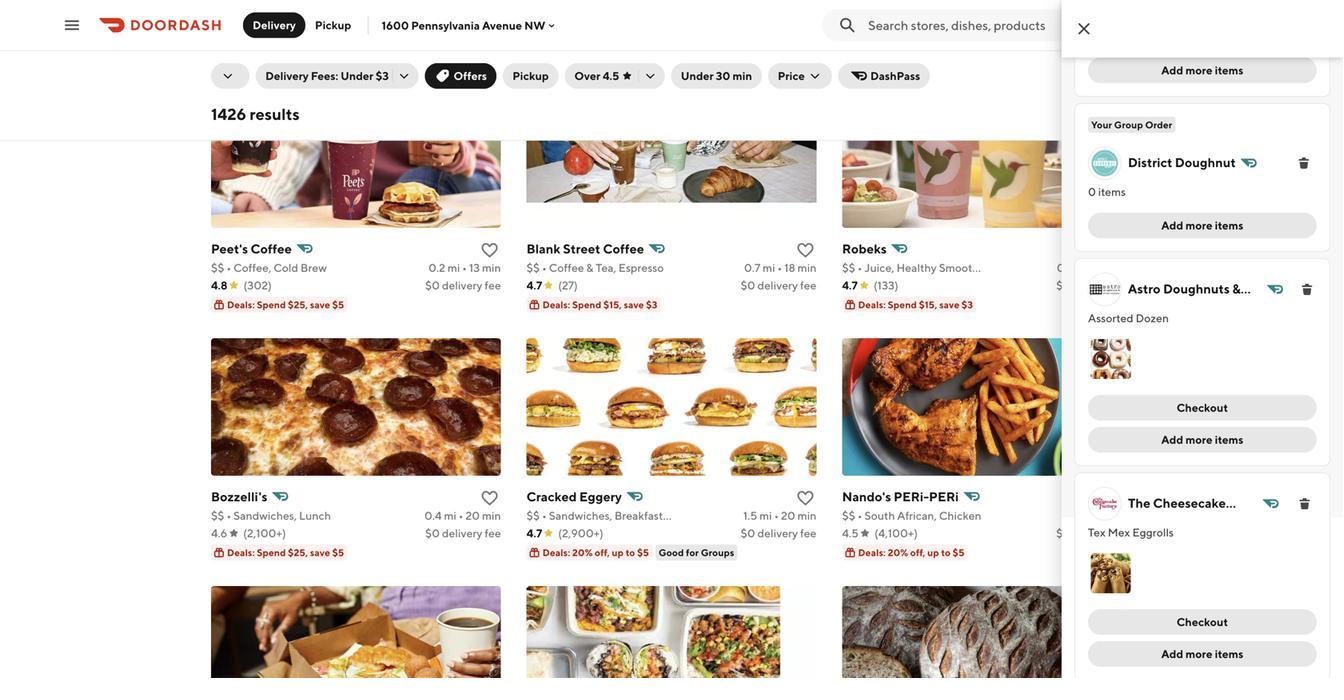 Task type: vqa. For each thing, say whether or not it's contained in the screenshot.


Task type: locate. For each thing, give the bounding box(es) containing it.
delivery inside delivery button
[[253, 18, 296, 32]]

1 horizontal spatial $3
[[646, 299, 658, 310]]

up inside $$ • takeout, sandwich 4.7 deals: 20% off, up to $5
[[612, 51, 624, 62]]

$$ for peet's coffee
[[211, 261, 224, 274]]

0 vertical spatial fried
[[905, 13, 932, 26]]

delivery down 0.7 mi • 18 min
[[758, 279, 798, 292]]

deals: spend $15, save $3
[[543, 299, 658, 310], [858, 299, 973, 310]]

sandwiches,
[[234, 13, 297, 26], [234, 509, 297, 522], [549, 509, 612, 522]]

4 add more items link from the top
[[1088, 641, 1317, 667]]

click to add this store to your saved list image for bozzelli's
[[480, 489, 500, 508]]

2 vertical spatial chicken
[[939, 509, 982, 522]]

4.7 down cracked
[[527, 527, 542, 540]]

1.5
[[744, 509, 757, 522]]

2 under from the left
[[681, 69, 714, 82]]

$0 delivery fee up the dashpass
[[858, 51, 926, 62]]

mi right the 0.5
[[1077, 261, 1089, 274]]

1 add more items from the top
[[1162, 64, 1244, 77]]

0.8
[[1056, 13, 1073, 26]]

cracked eggery
[[527, 489, 622, 504]]

0 vertical spatial delete saved cart image
[[1298, 157, 1311, 170]]

deals: spend $25, save $5 down (302)
[[227, 299, 344, 310]]

coffee up fees:
[[299, 13, 334, 26]]

delete saved cart image
[[1298, 157, 1311, 170], [1301, 283, 1314, 296], [1299, 497, 1312, 510]]

over
[[575, 69, 601, 82]]

0 horizontal spatial deals: 20% off, up to $5
[[543, 547, 649, 558]]

chicken down the doughnuts
[[1162, 299, 1212, 314]]

delivery for delivery fees: under $3
[[265, 69, 309, 82]]

add for 1st the add more items link from the bottom of the page
[[1162, 647, 1184, 661]]

cracked
[[527, 489, 577, 504]]

0 vertical spatial checkout link
[[1088, 395, 1317, 421]]

$$ up 4.8
[[211, 261, 224, 274]]

$$ • sandwiches, lunch
[[211, 509, 331, 522]]

min right the close icon
[[1113, 13, 1132, 26]]

0 vertical spatial chicken
[[934, 13, 977, 26]]

to
[[626, 51, 635, 62], [626, 547, 635, 558], [941, 547, 951, 558]]

• left '23'
[[1092, 261, 1096, 274]]

1 vertical spatial chicken
[[1162, 299, 1212, 314]]

• left 22
[[460, 13, 465, 26]]

min for cracked eggery
[[798, 509, 817, 522]]

1 vertical spatial pickup button
[[503, 63, 559, 89]]

$​0 down 1.9
[[1057, 527, 1071, 540]]

0.2 mi • 13 min
[[429, 261, 501, 274]]

1.9
[[1063, 509, 1077, 522]]

mi right 0.7
[[763, 261, 775, 274]]

items for 1st the add more items link from the bottom of the page
[[1215, 647, 1244, 661]]

fees:
[[311, 69, 338, 82]]

2 $15, from the left
[[919, 299, 938, 310]]

robeks
[[842, 241, 887, 256]]

spend for bozzelli's
[[257, 547, 286, 558]]

20 right 1.5
[[781, 509, 796, 522]]

4 add from the top
[[1162, 647, 1184, 661]]

1 deals: spend $25, save $5 from the top
[[227, 299, 344, 310]]

• left 31
[[1094, 509, 1098, 522]]

4.6
[[211, 31, 227, 44], [211, 527, 227, 540]]

fried inside "astro doughnuts & fried chicken"
[[1128, 299, 1160, 314]]

0.7
[[744, 261, 761, 274]]

0
[[1088, 30, 1096, 43], [1088, 185, 1096, 198]]

add more items link
[[1088, 58, 1317, 83], [1088, 213, 1317, 238], [1088, 427, 1317, 453], [1088, 641, 1317, 667]]

1 vertical spatial &
[[1233, 281, 1241, 296]]

$$ • south african, chicken
[[842, 509, 982, 522]]

save down lunch
[[310, 547, 330, 558]]

fee down 0.7 mi • 18 min
[[800, 279, 817, 292]]

up down $$ • sandwiches, breakfast & brunch
[[612, 547, 624, 558]]

add more items button for 2nd the add more items link
[[1088, 213, 1317, 238]]

click to add this store to your saved list image
[[796, 241, 815, 260], [1112, 241, 1131, 260], [796, 489, 815, 508]]

1 $15, from the left
[[604, 299, 622, 310]]

reset
[[1092, 108, 1123, 121]]

price
[[778, 69, 805, 82]]

$$ down bozzelli's
[[211, 509, 224, 522]]

• inside $$ • takeout, sandwich 4.7 deals: 20% off, up to $5
[[542, 13, 547, 26]]

espresso
[[619, 261, 664, 274]]

deals: down the nw
[[543, 51, 570, 62]]

$​0 delivery fee for nando's peri-peri
[[1057, 527, 1132, 540]]

1 horizontal spatial $15,
[[919, 299, 938, 310]]

20%
[[572, 51, 593, 62], [572, 547, 593, 558], [888, 547, 908, 558]]

assorted dozen image
[[1091, 339, 1131, 379]]

delivery for $$ • south african, chicken
[[1073, 527, 1114, 540]]

4.7 left (27)
[[527, 279, 542, 292]]

0 vertical spatial delivery
[[253, 18, 296, 32]]

peet's coffee
[[211, 241, 292, 256]]

sandwiches, up (95)
[[234, 13, 297, 26]]

4 add more items button from the top
[[1088, 641, 1317, 667]]

1 vertical spatial 0
[[1088, 185, 1096, 198]]

0 horizontal spatial deals: spend $15, save $3
[[543, 299, 658, 310]]

mi for bozzelli's
[[444, 509, 457, 522]]

0 horizontal spatial $0 delivery fee
[[227, 51, 295, 62]]

•
[[227, 13, 231, 26], [460, 13, 465, 26], [542, 13, 547, 26], [851, 13, 856, 26], [1090, 13, 1095, 26], [227, 261, 231, 274], [462, 261, 467, 274], [542, 261, 547, 274], [778, 261, 782, 274], [858, 261, 862, 274], [1092, 261, 1096, 274], [227, 509, 231, 522], [459, 509, 463, 522], [542, 509, 547, 522], [774, 509, 779, 522], [858, 509, 862, 522], [1094, 509, 1098, 522]]

1 $25, from the top
[[288, 299, 308, 310]]

4.5 down nando's
[[842, 527, 859, 540]]

mi for blank street coffee
[[763, 261, 775, 274]]

$​0 delivery fee down 1.9 mi • 31 min
[[1057, 527, 1132, 540]]

brunch
[[675, 509, 712, 522]]

click to add this store to your saved list image for peet's coffee
[[480, 241, 500, 260]]

district
[[1128, 155, 1173, 170]]

1 add more items button from the top
[[1088, 58, 1317, 83]]

delivery down 1.9 mi • 31 min
[[1073, 527, 1114, 540]]

2 deals: spend $25, save $5 from the top
[[227, 547, 344, 558]]

1 0 from the top
[[1088, 30, 1096, 43]]

min for peet's coffee
[[482, 261, 501, 274]]

$​0 delivery fee down the '0.2 mi • 13 min'
[[425, 279, 501, 292]]

4.7 inside $$ • takeout, sandwich 4.7 deals: 20% off, up to $5
[[527, 31, 542, 44]]

items
[[1099, 30, 1126, 43], [1215, 64, 1244, 77], [1099, 185, 1126, 198], [1215, 219, 1244, 232], [1215, 433, 1244, 446], [1215, 647, 1244, 661]]

mi for cracked eggery
[[760, 509, 772, 522]]

chicken for $ • chicken, fried chicken
[[934, 13, 977, 26]]

off, inside $$ • takeout, sandwich 4.7 deals: 20% off, up to $5
[[595, 51, 610, 62]]

click to add this store to your saved list image up 0.5 mi • 23 min
[[1112, 241, 1131, 260]]

$0 delivery fee down (95)
[[227, 51, 295, 62]]

0 vertical spatial 0 items
[[1088, 30, 1126, 43]]

1 more from the top
[[1186, 64, 1213, 77]]

delivery for $$ • sandwiches, lunch
[[442, 527, 483, 540]]

coffee
[[299, 13, 334, 26], [251, 241, 292, 256], [603, 241, 644, 256], [549, 261, 584, 274]]

pickup button
[[306, 12, 361, 38], [503, 63, 559, 89]]

coffee up (27)
[[549, 261, 584, 274]]

2 $25, from the top
[[288, 547, 308, 558]]

nando's peri-peri
[[842, 489, 959, 504]]

fee for $$ • coffee & tea, espresso
[[800, 279, 817, 292]]

coffee,
[[234, 261, 271, 274]]

items for 1st the add more items link from the top of the page
[[1215, 64, 1244, 77]]

coffee up $$ • coffee, cold brew
[[251, 241, 292, 256]]

delivery
[[442, 31, 483, 44], [1073, 31, 1114, 44], [242, 51, 278, 62], [873, 51, 909, 62], [442, 279, 483, 292], [758, 279, 798, 292], [1073, 279, 1114, 292], [442, 527, 483, 540], [758, 527, 798, 540], [1073, 527, 1114, 540]]

1 horizontal spatial deals: spend $15, save $3
[[858, 299, 973, 310]]

1 vertical spatial $25,
[[288, 547, 308, 558]]

$$ right avenue
[[527, 13, 540, 26]]

0 items down your
[[1088, 185, 1126, 198]]

1 vertical spatial 4.6
[[211, 527, 227, 540]]

0 down your
[[1088, 185, 1096, 198]]

min for robeks
[[1113, 261, 1132, 274]]

more for third the add more items link from the top of the page
[[1186, 433, 1213, 446]]

mi
[[446, 13, 458, 26], [1075, 13, 1088, 26], [448, 261, 460, 274], [763, 261, 775, 274], [1077, 261, 1089, 274], [444, 509, 457, 522], [760, 509, 772, 522], [1079, 509, 1091, 522]]

$$ for cracked eggery
[[527, 509, 540, 522]]

chicken inside "astro doughnuts & fried chicken"
[[1162, 299, 1212, 314]]

$0 down $$ • sandwiches, coffee
[[227, 51, 240, 62]]

takeout,
[[549, 13, 593, 26]]

& inside "astro doughnuts & fried chicken"
[[1233, 281, 1241, 296]]

2 add from the top
[[1162, 219, 1184, 232]]

delete saved cart image for district doughnut
[[1298, 157, 1311, 170]]

$​0 for robeks
[[1057, 279, 1071, 292]]

delivery
[[253, 18, 296, 32], [265, 69, 309, 82]]

chicken for astro doughnuts & fried chicken
[[1162, 299, 1212, 314]]

0 vertical spatial pickup
[[315, 18, 351, 32]]

1 add from the top
[[1162, 64, 1184, 77]]

brew
[[301, 261, 327, 274]]

1 vertical spatial delete saved cart image
[[1301, 283, 1314, 296]]

1 deals: spend $15, save $3 from the left
[[543, 299, 658, 310]]

$​0 delivery fee down '0.8 mi • 20 min'
[[1057, 31, 1132, 44]]

$15,
[[604, 299, 622, 310], [919, 299, 938, 310]]

click to add this store to your saved list image up the '0.2 mi • 13 min'
[[480, 241, 500, 260]]

1 vertical spatial pickup
[[513, 69, 549, 82]]

1426 results
[[211, 105, 300, 124]]

items for 2nd the add more items link
[[1215, 219, 1244, 232]]

3 add more items from the top
[[1162, 433, 1244, 446]]

0 down '0.8 mi • 20 min'
[[1088, 30, 1096, 43]]

$15, for robeks
[[919, 299, 938, 310]]

1 horizontal spatial 20
[[781, 509, 796, 522]]

under 30 min
[[681, 69, 752, 82]]

$25, down the cold
[[288, 299, 308, 310]]

checkout link for astro doughnuts & fried chicken
[[1088, 395, 1317, 421]]

1 horizontal spatial pickup
[[513, 69, 549, 82]]

fee down 1.1 mi • 22 min
[[485, 31, 501, 44]]

delivery down '0.8 mi • 20 min'
[[1073, 31, 1114, 44]]

$​0 for cracked eggery
[[741, 527, 756, 540]]

more for 1st the add more items link from the top of the page
[[1186, 64, 1213, 77]]

0 horizontal spatial 20
[[466, 509, 480, 522]]

0 horizontal spatial pickup
[[315, 18, 351, 32]]

1 4.6 from the top
[[211, 31, 227, 44]]

pickup button up delivery fees: under $3
[[306, 12, 361, 38]]

group
[[1115, 119, 1144, 130]]

fried
[[905, 13, 932, 26], [1128, 299, 1160, 314]]

mi right 1.5
[[760, 509, 772, 522]]

sandwiches, for bozzelli's
[[234, 509, 297, 522]]

delivery down the 0.4 mi • 20 min
[[442, 527, 483, 540]]

click to add this store to your saved list image
[[480, 241, 500, 260], [480, 489, 500, 508], [1112, 489, 1131, 508]]

save down 'brew'
[[310, 299, 330, 310]]

min right 1.5
[[798, 509, 817, 522]]

fee down the '0.2 mi • 13 min'
[[485, 279, 501, 292]]

pickup for the leftmost pickup button
[[315, 18, 351, 32]]

fee down '0.8 mi • 20 min'
[[1116, 31, 1132, 44]]

deals: down (302)
[[227, 299, 255, 310]]

$​0 delivery fee down 0.7 mi • 18 min
[[741, 279, 817, 292]]

(4,100+)
[[875, 527, 918, 540]]

& left the brunch
[[665, 509, 673, 522]]

20 for bozzelli's
[[466, 509, 480, 522]]

$​0 for bozzelli's
[[425, 527, 440, 540]]

fee right tex
[[1116, 527, 1132, 540]]

$3 down the 1600
[[376, 69, 389, 82]]

0 horizontal spatial $15,
[[604, 299, 622, 310]]

tex mex eggrolls
[[1088, 526, 1174, 539]]

street
[[563, 241, 601, 256]]

save for blank street coffee
[[624, 299, 644, 310]]

0 horizontal spatial 4.5
[[603, 69, 619, 82]]

fee for $$ • sandwiches, lunch
[[485, 527, 501, 540]]

$​0 down 0.2
[[425, 279, 440, 292]]

4.7 for blank street coffee
[[527, 279, 542, 292]]

fee up 'assorted dozen'
[[1116, 279, 1132, 292]]

deals: spend $25, save $5 for peet's coffee
[[227, 299, 344, 310]]

2 $0 delivery fee from the left
[[858, 51, 926, 62]]

1 horizontal spatial pickup button
[[503, 63, 559, 89]]

3 add from the top
[[1162, 433, 1184, 446]]

20% up over
[[572, 51, 593, 62]]

sandwiches, up (2,100+)
[[234, 509, 297, 522]]

4.6 for (2,100+)
[[211, 527, 227, 540]]

0 vertical spatial deals: spend $25, save $5
[[227, 299, 344, 310]]

spend for blank street coffee
[[572, 299, 602, 310]]

4.6 down bozzelli's
[[211, 527, 227, 540]]

min
[[482, 13, 501, 26], [1113, 13, 1132, 26], [733, 69, 752, 82], [482, 261, 501, 274], [798, 261, 817, 274], [1113, 261, 1132, 274], [482, 509, 501, 522], [798, 509, 817, 522], [1113, 509, 1132, 522]]

delivery down the '0.2 mi • 13 min'
[[442, 279, 483, 292]]

save for peet's coffee
[[310, 299, 330, 310]]

min right 22
[[482, 13, 501, 26]]

2 4.6 from the top
[[211, 527, 227, 540]]

1.9 mi • 31 min
[[1063, 509, 1132, 522]]

0 items
[[1088, 30, 1126, 43], [1088, 185, 1126, 198]]

bozzelli's
[[211, 489, 267, 504]]

delivery for $$ • juice, healthy smoothies
[[1073, 279, 1114, 292]]

0.7 mi • 18 min
[[744, 261, 817, 274]]

0 vertical spatial 0
[[1088, 30, 1096, 43]]

$3 down smoothies
[[962, 299, 973, 310]]

min right the 13
[[482, 261, 501, 274]]

1 add more items link from the top
[[1088, 58, 1317, 83]]

1 horizontal spatial $0
[[858, 51, 871, 62]]

• right the 0.8
[[1090, 13, 1095, 26]]

to inside $$ • takeout, sandwich 4.7 deals: 20% off, up to $5
[[626, 51, 635, 62]]

spend down (2,100+)
[[257, 547, 286, 558]]

2 add more items button from the top
[[1088, 213, 1317, 238]]

4.5 inside button
[[603, 69, 619, 82]]

$0 for (7,600+)
[[858, 51, 871, 62]]

1 checkout from the top
[[1177, 401, 1228, 414]]

mi right 1.9
[[1079, 509, 1091, 522]]

0 vertical spatial pickup button
[[306, 12, 361, 38]]

2 checkout from the top
[[1177, 615, 1228, 629]]

20 right the close icon
[[1097, 13, 1111, 26]]

spend for peet's coffee
[[257, 299, 286, 310]]

1 under from the left
[[341, 69, 373, 82]]

$​0 delivery fee for blank street coffee
[[741, 279, 817, 292]]

offers button
[[425, 63, 497, 89]]

1 $0 delivery fee from the left
[[227, 51, 295, 62]]

delivery left fees:
[[265, 69, 309, 82]]

2 deals: spend $15, save $3 from the left
[[858, 299, 973, 310]]

min for bozzelli's
[[482, 509, 501, 522]]

• down bozzelli's
[[227, 509, 231, 522]]

1 checkout link from the top
[[1088, 395, 1317, 421]]

1 horizontal spatial under
[[681, 69, 714, 82]]

fee for $ • chicken, fried chicken
[[1116, 31, 1132, 44]]

tex
[[1088, 526, 1106, 539]]

delivery fees: under $3
[[265, 69, 389, 82]]

$3
[[376, 69, 389, 82], [646, 299, 658, 310], [962, 299, 973, 310]]

2 add more items from the top
[[1162, 219, 1244, 232]]

4.5
[[603, 69, 619, 82], [842, 527, 859, 540]]

$25,
[[288, 299, 308, 310], [288, 547, 308, 558]]

1 vertical spatial 0 items
[[1088, 185, 1126, 198]]

0 items down '0.8 mi • 20 min'
[[1088, 30, 1126, 43]]

2 checkout link from the top
[[1088, 609, 1317, 635]]

fee for $$ • coffee, cold brew
[[485, 279, 501, 292]]

2 more from the top
[[1186, 219, 1213, 232]]

click to add this store to your saved list image for blank street coffee
[[796, 241, 815, 260]]

3 add more items button from the top
[[1088, 427, 1317, 453]]

(95)
[[243, 31, 265, 44]]

under left 30
[[681, 69, 714, 82]]

1 $0 from the left
[[227, 51, 240, 62]]

$$ down the robeks
[[842, 261, 856, 274]]

to down breakfast at the bottom
[[626, 547, 635, 558]]

astro doughnuts & fried chicken
[[1128, 281, 1241, 314]]

$25, for bozzelli's
[[288, 547, 308, 558]]

fee down 1.5 mi • 20 min
[[800, 527, 817, 540]]

peet's
[[211, 241, 248, 256]]

4 add more items from the top
[[1162, 647, 1244, 661]]

$$ • coffee & tea, espresso
[[527, 261, 664, 274]]

deals: 20% off, up to $5
[[543, 547, 649, 558], [858, 547, 965, 558]]

1 vertical spatial delivery
[[265, 69, 309, 82]]

$$
[[211, 13, 224, 26], [527, 13, 540, 26], [211, 261, 224, 274], [527, 261, 540, 274], [842, 261, 856, 274], [211, 509, 224, 522], [527, 509, 540, 522], [842, 509, 856, 522]]

4 more from the top
[[1186, 647, 1213, 661]]

1 horizontal spatial $0 delivery fee
[[858, 51, 926, 62]]

add for third the add more items link from the top of the page
[[1162, 433, 1184, 446]]

$$ for bozzelli's
[[211, 509, 224, 522]]

$​0 delivery fee
[[425, 31, 501, 44], [1057, 31, 1132, 44], [425, 279, 501, 292], [741, 279, 817, 292], [1057, 279, 1132, 292], [425, 527, 501, 540], [741, 527, 817, 540], [1057, 527, 1132, 540]]

4.8
[[211, 279, 228, 292]]

doughnut
[[1175, 155, 1236, 170]]

south
[[865, 509, 895, 522]]

1 horizontal spatial deals: 20% off, up to $5
[[858, 547, 965, 558]]

3 more from the top
[[1186, 433, 1213, 446]]

deals: 20% off, up to $5 down (4,100+)
[[858, 547, 965, 558]]

& left tea,
[[587, 261, 594, 274]]

spend down '(133)'
[[888, 299, 917, 310]]

cold
[[274, 261, 298, 274]]

1 vertical spatial deals: spend $25, save $5
[[227, 547, 344, 558]]

delivery for $$ • coffee, cold brew
[[442, 279, 483, 292]]

$​0 for nando's peri-peri
[[1057, 527, 1071, 540]]

deals: spend $25, save $5 down (2,100+)
[[227, 547, 344, 558]]

healthy
[[897, 261, 937, 274]]

results
[[250, 105, 300, 124]]

4.6 left (95)
[[211, 31, 227, 44]]

0 vertical spatial 4.6
[[211, 31, 227, 44]]

checkout link
[[1088, 395, 1317, 421], [1088, 609, 1317, 635]]

add more items button
[[1088, 58, 1317, 83], [1088, 213, 1317, 238], [1088, 427, 1317, 453], [1088, 641, 1317, 667]]

2 horizontal spatial $3
[[962, 299, 973, 310]]

under right fees:
[[341, 69, 373, 82]]

deals: down '(133)'
[[858, 299, 886, 310]]

fee for $$ • south african, chicken
[[1116, 527, 1132, 540]]

pickup up delivery fees: under $3
[[315, 18, 351, 32]]

min for nando's peri-peri
[[1113, 509, 1132, 522]]

1 horizontal spatial fried
[[1128, 299, 1160, 314]]

$$ left delivery button
[[211, 13, 224, 26]]

save for robeks
[[940, 299, 960, 310]]

1 vertical spatial 4.5
[[842, 527, 859, 540]]

0 horizontal spatial fried
[[905, 13, 932, 26]]

0 vertical spatial checkout
[[1177, 401, 1228, 414]]

2 vertical spatial delete saved cart image
[[1299, 497, 1312, 510]]

2 horizontal spatial &
[[1233, 281, 1241, 296]]

$$ down blank
[[527, 261, 540, 274]]

deals: for bozzelli's
[[227, 547, 255, 558]]

1 vertical spatial checkout link
[[1088, 609, 1317, 635]]

0 vertical spatial 4.5
[[603, 69, 619, 82]]

1 vertical spatial checkout
[[1177, 615, 1228, 629]]

fee for $$ • sandwiches, breakfast & brunch
[[800, 527, 817, 540]]

deals: inside $$ • takeout, sandwich 4.7 deals: 20% off, up to $5
[[543, 51, 570, 62]]

20
[[1097, 13, 1111, 26], [466, 509, 480, 522], [781, 509, 796, 522]]

chicken down peri
[[939, 509, 982, 522]]

click to add this store to your saved list image up 0.7 mi • 18 min
[[796, 241, 815, 260]]

0 horizontal spatial $0
[[227, 51, 240, 62]]

coffee up tea,
[[603, 241, 644, 256]]

deals: down (2,100+)
[[227, 547, 255, 558]]

the
[[1128, 495, 1151, 511]]

$15, down $$ • juice, healthy smoothies on the top of the page
[[919, 299, 938, 310]]

off,
[[595, 51, 610, 62], [595, 547, 610, 558], [911, 547, 926, 558]]

click to add this store to your saved list image for cracked eggery
[[796, 489, 815, 508]]

0 horizontal spatial under
[[341, 69, 373, 82]]

delete saved cart image for the cheesecake factory
[[1299, 497, 1312, 510]]

chicken
[[934, 13, 977, 26], [1162, 299, 1212, 314], [939, 509, 982, 522]]

0.8 mi • 20 min
[[1056, 13, 1132, 26]]

$$ inside $$ • takeout, sandwich 4.7 deals: 20% off, up to $5
[[527, 13, 540, 26]]

0.2
[[429, 261, 445, 274]]

0 vertical spatial &
[[587, 261, 594, 274]]

offers
[[454, 69, 487, 82]]

2 $0 from the left
[[858, 51, 871, 62]]

click to add this store to your saved list image for robeks
[[1112, 241, 1131, 260]]

0 vertical spatial $25,
[[288, 299, 308, 310]]

$0
[[227, 51, 240, 62], [858, 51, 871, 62]]

• left "juice,"
[[858, 261, 862, 274]]

$​0 delivery fee for robeks
[[1057, 279, 1132, 292]]

$3 for blank street coffee
[[646, 299, 658, 310]]

2 vertical spatial &
[[665, 509, 673, 522]]

1 vertical spatial fried
[[1128, 299, 1160, 314]]

save down smoothies
[[940, 299, 960, 310]]

more
[[1186, 64, 1213, 77], [1186, 219, 1213, 232], [1186, 433, 1213, 446], [1186, 647, 1213, 661]]

20 for cracked eggery
[[781, 509, 796, 522]]



Task type: describe. For each thing, give the bounding box(es) containing it.
add more items for 2nd the add more items link
[[1162, 219, 1244, 232]]

off, down (2,900+)
[[595, 547, 610, 558]]

1600 pennsylvania avenue nw button
[[382, 19, 558, 32]]

$ • chicken, fried chicken
[[842, 13, 977, 26]]

$​0 delivery fee for peet's coffee
[[425, 279, 501, 292]]

chicken for $$ • south african, chicken
[[939, 509, 982, 522]]

$$ • sandwiches, breakfast & brunch
[[527, 509, 712, 522]]

delivery for $$ • sandwiches, breakfast & brunch
[[758, 527, 798, 540]]

checkout for astro doughnuts & fried chicken
[[1177, 401, 1228, 414]]

$​0 delivery fee down 1.1 mi • 22 min
[[425, 31, 501, 44]]

delivery for delivery
[[253, 18, 296, 32]]

$$ • takeout, sandwich 4.7 deals: 20% off, up to $5
[[527, 13, 649, 62]]

• down blank
[[542, 261, 547, 274]]

1.1
[[432, 13, 443, 26]]

• left the 13
[[462, 261, 467, 274]]

2 deals: 20% off, up to $5 from the left
[[858, 547, 965, 558]]

for
[[686, 547, 699, 558]]

$$ • sandwiches, coffee
[[211, 13, 334, 26]]

4.7 for robeks
[[842, 279, 858, 292]]

pickup for the bottom pickup button
[[513, 69, 549, 82]]

fee down delivery button
[[280, 51, 295, 62]]

add more items button for 1st the add more items link from the bottom of the page
[[1088, 641, 1317, 667]]

$​0 down 1.1
[[425, 31, 440, 44]]

breakfast
[[615, 509, 663, 522]]

delivery up the dashpass
[[873, 51, 909, 62]]

district doughnut
[[1128, 155, 1236, 170]]

$15, for blank street coffee
[[604, 299, 622, 310]]

mi right the 0.8
[[1075, 13, 1088, 26]]

under 30 min button
[[671, 63, 762, 89]]

$​0 down the 0.8
[[1057, 31, 1071, 44]]

blank
[[527, 241, 561, 256]]

fee for $$ • juice, healthy smoothies
[[1116, 279, 1132, 292]]

mi for peet's coffee
[[448, 261, 460, 274]]

0.4 mi • 20 min
[[425, 509, 501, 522]]

2 horizontal spatial 20
[[1097, 13, 1111, 26]]

0 horizontal spatial &
[[587, 261, 594, 274]]

1600
[[382, 19, 409, 32]]

(2,900+)
[[558, 527, 604, 540]]

off, down (4,100+)
[[911, 547, 926, 558]]

spend for robeks
[[888, 299, 917, 310]]

4.1
[[842, 31, 856, 44]]

african,
[[897, 509, 937, 522]]

close image
[[1075, 19, 1094, 38]]

blank street coffee
[[527, 241, 644, 256]]

peri-
[[894, 489, 929, 504]]

delivery for $$ • sandwiches, coffee
[[442, 31, 483, 44]]

deals: for nando's peri-peri
[[858, 547, 886, 558]]

$$ for nando's peri-peri
[[842, 509, 856, 522]]

• down cracked
[[542, 509, 547, 522]]

fee up the dashpass
[[911, 51, 926, 62]]

(2,100+)
[[243, 527, 286, 540]]

mi for nando's peri-peri
[[1079, 509, 1091, 522]]

add more items for third the add more items link from the top of the page
[[1162, 433, 1244, 446]]

23
[[1098, 261, 1111, 274]]

$$ • coffee, cold brew
[[211, 261, 327, 274]]

good
[[659, 547, 684, 558]]

mex
[[1108, 526, 1130, 539]]

delivery down (95)
[[242, 51, 278, 62]]

deals: down (2,900+)
[[543, 547, 570, 558]]

2 0 from the top
[[1088, 185, 1096, 198]]

the cheesecake factory
[[1128, 495, 1226, 528]]

• left 18 on the top of the page
[[778, 261, 782, 274]]

reset button
[[1083, 102, 1132, 127]]

31
[[1101, 509, 1111, 522]]

20% down (4,100+)
[[888, 547, 908, 558]]

deals: spend $15, save $3 for blank street coffee
[[543, 299, 658, 310]]

$0 delivery fee for (95)
[[227, 51, 295, 62]]

1.5 mi • 20 min
[[744, 509, 817, 522]]

tex mex eggrolls image
[[1091, 553, 1131, 593]]

0.5
[[1057, 261, 1075, 274]]

20% inside $$ • takeout, sandwich 4.7 deals: 20% off, up to $5
[[572, 51, 593, 62]]

30
[[716, 69, 731, 82]]

lunch
[[299, 509, 331, 522]]

(27)
[[558, 279, 578, 292]]

• right 1.5
[[774, 509, 779, 522]]

items for third the add more items link from the top of the page
[[1215, 433, 1244, 446]]

$0 delivery fee for (7,600+)
[[858, 51, 926, 62]]

$3 for robeks
[[962, 299, 973, 310]]

$$ for blank street coffee
[[527, 261, 540, 274]]

$​0 delivery fee for cracked eggery
[[741, 527, 817, 540]]

open menu image
[[62, 16, 82, 35]]

2 add more items link from the top
[[1088, 213, 1317, 238]]

deals: spend $25, save $5 for bozzelli's
[[227, 547, 344, 558]]

up down african,
[[928, 547, 939, 558]]

save for bozzelli's
[[310, 547, 330, 558]]

nw
[[524, 19, 546, 32]]

order
[[1146, 119, 1173, 130]]

dozen
[[1136, 311, 1169, 325]]

$5 inside $$ • takeout, sandwich 4.7 deals: 20% off, up to $5
[[637, 51, 649, 62]]

3 add more items link from the top
[[1088, 427, 1317, 453]]

1 0 items from the top
[[1088, 30, 1126, 43]]

assorted
[[1088, 311, 1134, 325]]

deals: spend $15, save $3 for robeks
[[858, 299, 973, 310]]

22
[[467, 13, 480, 26]]

• right 0.4
[[459, 509, 463, 522]]

• right the "$"
[[851, 13, 856, 26]]

deals: for peet's coffee
[[227, 299, 255, 310]]

price button
[[768, 63, 832, 89]]

to down the $$ • south african, chicken
[[941, 547, 951, 558]]

fried for $ • chicken, fried chicken
[[905, 13, 932, 26]]

delivery button
[[243, 12, 306, 38]]

add more items button for third the add more items link from the top of the page
[[1088, 427, 1317, 453]]

4.7 for cracked eggery
[[527, 527, 542, 540]]

(302)
[[244, 279, 272, 292]]

0.4
[[425, 509, 442, 522]]

1426
[[211, 105, 246, 124]]

mi right 1.1
[[446, 13, 458, 26]]

doughnuts
[[1164, 281, 1230, 296]]

factory
[[1128, 513, 1173, 528]]

$
[[842, 13, 849, 26]]

chicken,
[[858, 13, 903, 26]]

mi for robeks
[[1077, 261, 1089, 274]]

0 horizontal spatial $3
[[376, 69, 389, 82]]

(7,600+)
[[872, 31, 916, 44]]

1 deals: 20% off, up to $5 from the left
[[543, 547, 649, 558]]

tea,
[[596, 261, 616, 274]]

deals: for blank street coffee
[[543, 299, 570, 310]]

2 0 items from the top
[[1088, 185, 1126, 198]]

$$ • juice, healthy smoothies
[[842, 261, 993, 274]]

delivery for $$ • coffee & tea, espresso
[[758, 279, 798, 292]]

click to add this store to your saved list image for nando's peri-peri
[[1112, 489, 1131, 508]]

delivery for $ • chicken, fried chicken
[[1073, 31, 1114, 44]]

• down peet's
[[227, 261, 231, 274]]

your group order
[[1092, 119, 1173, 130]]

cheesecake
[[1153, 495, 1226, 511]]

$​0 for peet's coffee
[[425, 279, 440, 292]]

$0 for (95)
[[227, 51, 240, 62]]

• left delivery button
[[227, 13, 231, 26]]

$​0 for blank street coffee
[[741, 279, 756, 292]]

add for 2nd the add more items link
[[1162, 219, 1184, 232]]

sandwiches, for cracked eggery
[[549, 509, 612, 522]]

4.6 for $​0 delivery fee
[[211, 31, 227, 44]]

add for 1st the add more items link from the top of the page
[[1162, 64, 1184, 77]]

$​0 delivery fee for bozzelli's
[[425, 527, 501, 540]]

smoothies
[[939, 261, 993, 274]]

fried for astro doughnuts & fried chicken
[[1128, 299, 1160, 314]]

1 horizontal spatial 4.5
[[842, 527, 859, 540]]

20% down (2,900+)
[[572, 547, 593, 558]]

peri
[[929, 489, 959, 504]]

fee for $$ • sandwiches, coffee
[[485, 31, 501, 44]]

add more items button for 1st the add more items link from the top of the page
[[1088, 58, 1317, 83]]

delete saved cart image for astro doughnuts & fried chicken
[[1301, 283, 1314, 296]]

more for 2nd the add more items link
[[1186, 219, 1213, 232]]

checkout for the cheesecake factory
[[1177, 615, 1228, 629]]

18
[[785, 261, 796, 274]]

astro
[[1128, 281, 1161, 296]]

add more items for 1st the add more items link from the bottom of the page
[[1162, 647, 1244, 661]]

your
[[1092, 119, 1112, 130]]

$$ for robeks
[[842, 261, 856, 274]]

0 horizontal spatial pickup button
[[306, 12, 361, 38]]

13
[[469, 261, 480, 274]]

checkout link for the cheesecake factory
[[1088, 609, 1317, 635]]

under inside button
[[681, 69, 714, 82]]

add more items for 1st the add more items link from the top of the page
[[1162, 64, 1244, 77]]

sandwich
[[595, 13, 645, 26]]

pennsylvania
[[411, 19, 480, 32]]

eggrolls
[[1133, 526, 1174, 539]]

avenue
[[482, 19, 522, 32]]

min for blank street coffee
[[798, 261, 817, 274]]

• left south
[[858, 509, 862, 522]]

dashpass button
[[839, 63, 930, 89]]

min inside button
[[733, 69, 752, 82]]

juice,
[[865, 261, 895, 274]]

1 horizontal spatial &
[[665, 509, 673, 522]]

(133)
[[874, 279, 899, 292]]



